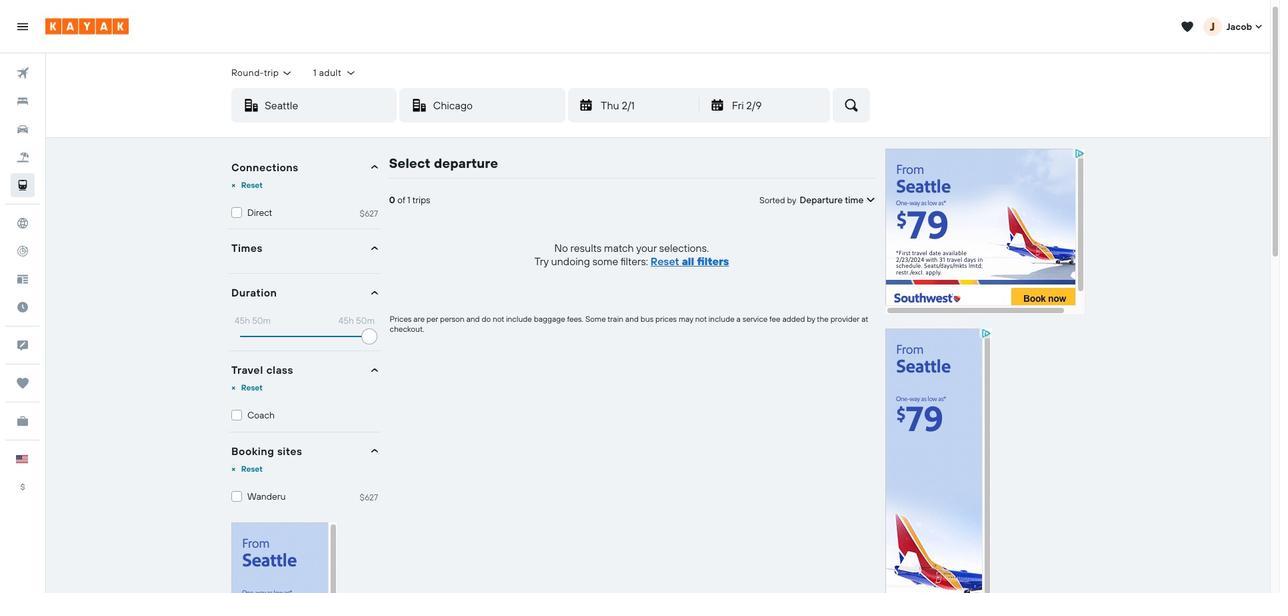 Task type: vqa. For each thing, say whether or not it's contained in the screenshot.
friday january 5th element
no



Task type: locate. For each thing, give the bounding box(es) containing it.
provider
[[831, 314, 860, 324]]

travel class button
[[231, 362, 378, 378]]

1 vertical spatial 1
[[407, 194, 411, 206]]

search for hotels image
[[11, 89, 35, 113]]

departure time button
[[800, 194, 875, 206]]

include left a
[[709, 314, 735, 324]]

bus
[[641, 314, 654, 324]]

1 horizontal spatial by
[[807, 314, 816, 324]]

1 horizontal spatial and
[[626, 314, 639, 324]]

1 right of
[[407, 194, 411, 206]]

of
[[398, 194, 406, 206]]

0 horizontal spatial 1
[[313, 67, 317, 79]]

jacob
[[1227, 21, 1253, 33]]

3 reset link from the top
[[231, 464, 263, 476]]

0 horizontal spatial include
[[506, 314, 532, 324]]

reset inside connections 'heading'
[[239, 180, 263, 190]]

reset down connections
[[239, 180, 263, 190]]

travel class
[[231, 364, 293, 377]]

filters
[[698, 255, 730, 268]]

1 vertical spatial by
[[807, 314, 816, 324]]

1 horizontal spatial include
[[709, 314, 735, 324]]

$627 button
[[352, 208, 378, 219], [352, 492, 378, 503]]

and left the bus on the right bottom of page
[[626, 314, 639, 324]]

by
[[788, 195, 797, 206], [807, 314, 816, 324]]

1 vertical spatial $627 button
[[352, 492, 378, 503]]

2 $627 from the top
[[360, 492, 378, 503]]

$627
[[360, 208, 378, 219], [360, 492, 378, 503]]

tab panel
[[229, 149, 381, 523]]

thu
[[601, 99, 620, 112]]

may
[[679, 314, 694, 324]]

not
[[493, 314, 504, 324], [696, 314, 707, 324]]

reset for booking sites
[[239, 464, 263, 474]]

trips image
[[11, 372, 35, 396]]

reset link
[[231, 179, 263, 191], [231, 382, 263, 394], [231, 464, 263, 476]]

$ button
[[5, 474, 40, 501]]

reset down booking at the left bottom of page
[[239, 464, 263, 474]]

2 reset link from the top
[[231, 382, 263, 394]]

reset link inside connections 'heading'
[[231, 179, 263, 191]]

0 of 1 trips
[[389, 194, 431, 206]]

trip
[[264, 67, 279, 79]]

0 vertical spatial reset link
[[231, 179, 263, 191]]

1
[[313, 67, 317, 79], [407, 194, 411, 206]]

1 left adult
[[313, 67, 317, 79]]

reset inside booking sites heading
[[239, 464, 263, 474]]

reset link down connections
[[231, 179, 263, 191]]

reset link for travel class
[[231, 382, 263, 394]]

1 include from the left
[[506, 314, 532, 324]]

advertisement element
[[886, 149, 1086, 315], [886, 329, 993, 594], [231, 523, 338, 594]]

per
[[427, 314, 438, 324]]

not right do
[[493, 314, 504, 324]]

2 vertical spatial reset link
[[231, 464, 263, 476]]

2/9
[[747, 99, 762, 112]]

wanderu
[[248, 491, 286, 503]]

1 $627 from the top
[[360, 208, 378, 219]]

1 horizontal spatial not
[[696, 314, 707, 324]]

no
[[555, 242, 568, 255]]

1 vertical spatial $627
[[360, 492, 378, 503]]

reset down "travel"
[[239, 383, 263, 393]]

service
[[743, 314, 768, 324]]

0 vertical spatial $627 button
[[352, 208, 378, 219]]

and
[[467, 314, 480, 324], [626, 314, 639, 324]]

reset link down "travel"
[[231, 382, 263, 394]]

by left the
[[807, 314, 816, 324]]

0 vertical spatial by
[[788, 195, 797, 206]]

1 reset link from the top
[[231, 179, 263, 191]]

baggage
[[534, 314, 566, 324]]

and left do
[[467, 314, 480, 324]]

times button
[[231, 240, 378, 256]]

reset link inside travel class heading
[[231, 382, 263, 394]]

reset link inside booking sites heading
[[231, 464, 263, 476]]

prices
[[390, 314, 412, 324]]

by right sorted on the right of page
[[788, 195, 797, 206]]

times
[[231, 242, 263, 255]]

round-
[[231, 67, 264, 79]]

departure
[[800, 194, 843, 206]]

booking sites button
[[231, 444, 378, 460]]

reset left all
[[651, 255, 679, 268]]

reset
[[239, 180, 263, 190], [651, 255, 679, 268], [239, 383, 263, 393], [239, 464, 263, 474]]

some
[[593, 255, 619, 268]]

results
[[571, 242, 602, 255]]

prices are per person and do not include baggage fees. some train and bus prices may not include a service fee added by the provider at checkout.
[[390, 314, 869, 334]]

include
[[506, 314, 532, 324], [709, 314, 735, 324]]

the
[[817, 314, 829, 324]]

0 vertical spatial $627
[[360, 208, 378, 219]]

0 horizontal spatial not
[[493, 314, 504, 324]]

tab panel containing connections
[[229, 149, 381, 523]]

search for cars image
[[11, 117, 35, 141]]

direct
[[248, 207, 272, 219]]

0 horizontal spatial and
[[467, 314, 480, 324]]

fee
[[770, 314, 781, 324]]

are
[[414, 314, 425, 324]]

1 horizontal spatial 1
[[407, 194, 411, 206]]

no results match your selections. try undoing some filters: reset all filters
[[535, 242, 730, 268]]

not right may
[[696, 314, 707, 324]]

1 $627 button from the top
[[352, 208, 378, 219]]

1 vertical spatial reset link
[[231, 382, 263, 394]]

booking sites heading
[[231, 433, 378, 488]]

friday february 9th element
[[732, 97, 822, 113]]

united states (english) image
[[16, 456, 28, 464]]

reset link for connections
[[231, 179, 263, 191]]

fees.
[[567, 314, 584, 324]]

reset link down booking at the left bottom of page
[[231, 464, 263, 476]]

select
[[389, 155, 430, 171]]

navigation menu image
[[16, 20, 29, 33]]

duration
[[231, 286, 277, 300]]

try
[[535, 255, 549, 268]]

at
[[862, 314, 869, 324]]

undoing
[[551, 255, 590, 268]]

reset inside travel class heading
[[239, 383, 263, 393]]

travel
[[231, 364, 263, 377]]

0
[[389, 194, 396, 206]]

class
[[266, 364, 293, 377]]

0 vertical spatial 1
[[313, 67, 317, 79]]

1 not from the left
[[493, 314, 504, 324]]

booking
[[231, 445, 274, 458]]

2 $627 button from the top
[[352, 492, 378, 503]]

connections heading
[[231, 149, 378, 204]]

include left baggage
[[506, 314, 532, 324]]

match
[[604, 242, 634, 255]]



Task type: describe. For each thing, give the bounding box(es) containing it.
reset link for booking sites
[[231, 464, 263, 476]]

added
[[783, 314, 806, 324]]

To? text field
[[428, 89, 565, 122]]

2 and from the left
[[626, 314, 639, 324]]

your
[[637, 242, 657, 255]]

go to explore image
[[11, 211, 35, 235]]

some
[[586, 314, 606, 324]]

filters:
[[621, 255, 649, 268]]

$ dialog
[[0, 0, 1271, 594]]

From? text field
[[260, 89, 397, 122]]

0 horizontal spatial by
[[788, 195, 797, 206]]

$627 button for connections
[[352, 208, 378, 219]]

time
[[845, 194, 864, 206]]

1 adult
[[313, 67, 342, 79]]

maximum duration slider
[[362, 329, 378, 345]]

reset for connections
[[239, 180, 263, 190]]

thu 2/1 button
[[568, 89, 699, 122]]

coach
[[248, 410, 275, 422]]

connections
[[231, 161, 299, 174]]

booking sites
[[231, 445, 303, 458]]

do
[[482, 314, 491, 324]]

2 include from the left
[[709, 314, 735, 324]]

reset for travel class
[[239, 383, 263, 393]]

2 not from the left
[[696, 314, 707, 324]]

search for flights image
[[11, 61, 35, 85]]

train
[[608, 314, 624, 324]]

prices
[[656, 314, 677, 324]]

fri 2/9 button
[[700, 89, 831, 122]]

2/1
[[622, 99, 635, 112]]

fri 2/9
[[732, 99, 762, 112]]

j
[[1211, 19, 1216, 33]]

selections.
[[660, 242, 709, 255]]

1 and from the left
[[467, 314, 480, 324]]

reset inside no results match your selections. try undoing some filters: reset all filters
[[651, 255, 679, 268]]

go to our blog image
[[11, 268, 35, 292]]

$627 button for booking sites
[[352, 492, 378, 503]]

sorted
[[760, 195, 786, 206]]

thu 2/1
[[601, 99, 635, 112]]

adult
[[319, 67, 342, 79]]

sorted by
[[760, 195, 797, 206]]

$627 for connections
[[360, 208, 378, 219]]

find out the best time to travel new image
[[11, 296, 35, 320]]

$627 for booking sites
[[360, 492, 378, 503]]

1 adult button
[[313, 67, 357, 79]]

departure time
[[800, 194, 864, 206]]

connections button
[[231, 159, 378, 175]]

departure
[[434, 155, 498, 171]]

search for trains image
[[11, 173, 35, 197]]

thursday february 1st element
[[601, 97, 690, 113]]

Trip type Round-trip field
[[231, 67, 293, 79]]

a
[[737, 314, 741, 324]]

select departure
[[389, 155, 498, 171]]

duration button
[[231, 285, 378, 301]]

sites
[[277, 445, 303, 458]]

by inside prices are per person and do not include baggage fees. some train and bus prices may not include a service fee added by the provider at checkout.
[[807, 314, 816, 324]]

round-trip
[[231, 67, 279, 79]]

travel class heading
[[231, 352, 378, 407]]

all
[[682, 255, 695, 268]]

kayak for business new image
[[11, 410, 35, 434]]

trips
[[413, 194, 431, 206]]

track a flight image
[[11, 240, 35, 264]]

fri
[[732, 99, 744, 112]]

person
[[440, 314, 465, 324]]

checkout.
[[390, 324, 425, 334]]

submit feedback about our site image
[[11, 334, 35, 358]]

search for packages image
[[11, 145, 35, 169]]

$
[[20, 482, 25, 492]]



